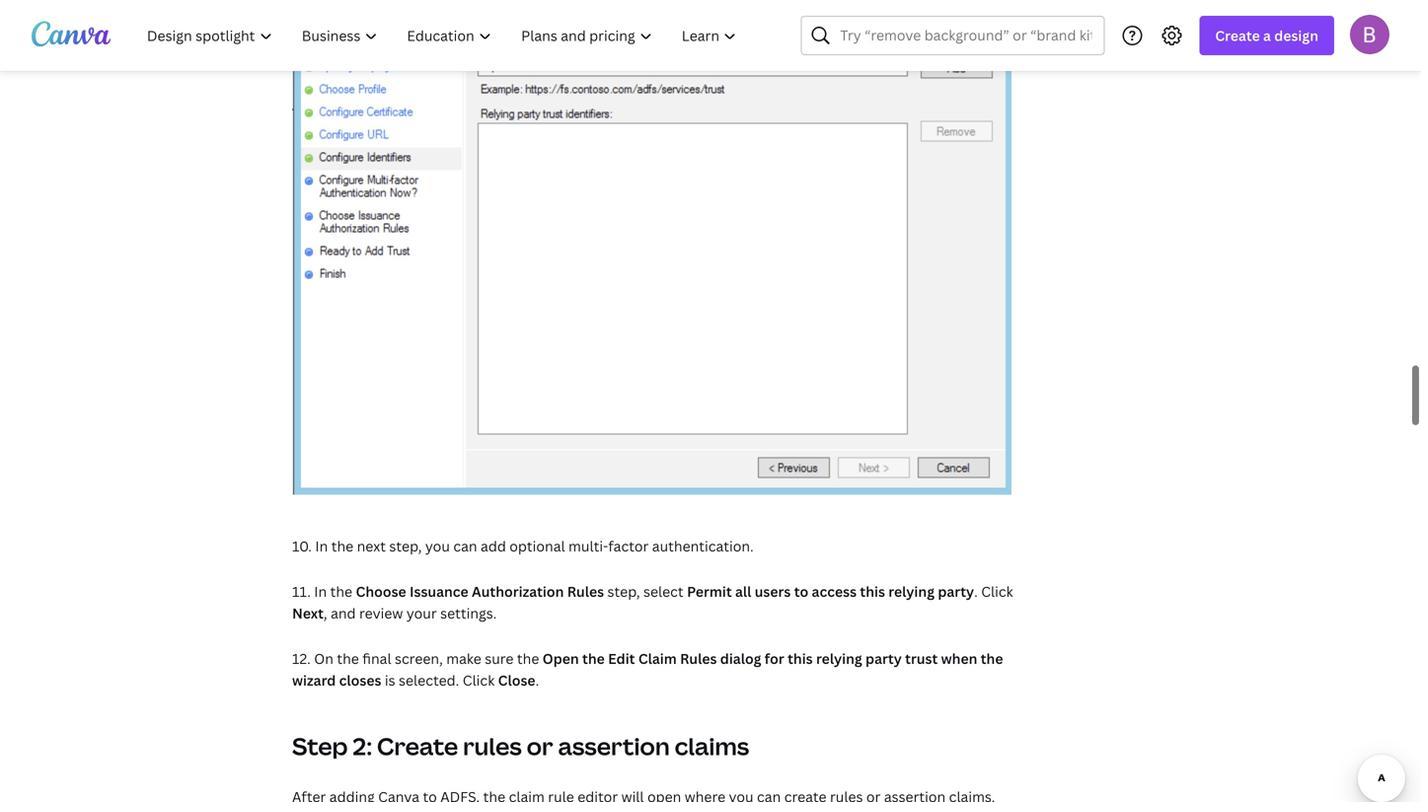 Task type: describe. For each thing, give the bounding box(es) containing it.
your
[[406, 602, 437, 621]]

12. on the final screen, make sure the
[[292, 647, 543, 666]]

next
[[357, 535, 386, 554]]

. inside 11. in the choose issuance authorization rules step, select permit all users to access this relying party . click next , and review your settings.
[[974, 580, 978, 599]]

settings.
[[440, 602, 497, 621]]

this inside open the edit claim rules dialog for this relying party trust when the wizard closes
[[788, 647, 813, 666]]

all
[[735, 580, 751, 599]]

relying inside open the edit claim rules dialog for this relying party trust when the wizard closes
[[816, 647, 862, 666]]

rules inside open the edit claim rules dialog for this relying party trust when the wizard closes
[[680, 647, 717, 666]]

factor
[[608, 535, 649, 554]]

the left 'next' on the left bottom of the page
[[331, 535, 353, 554]]

final
[[362, 647, 391, 666]]

12.
[[292, 647, 311, 666]]

10.
[[292, 535, 312, 554]]

authentication.
[[652, 535, 754, 554]]

trust
[[905, 647, 938, 666]]

select
[[643, 580, 684, 599]]

11. in the choose issuance authorization rules step, select permit all users to access this relying party . click next , and review your settings.
[[292, 580, 1013, 621]]

party inside open the edit claim rules dialog for this relying party trust when the wizard closes
[[866, 647, 902, 666]]

wizard
[[292, 669, 336, 688]]

is selected. click close .
[[381, 669, 539, 688]]

bob builder image
[[1350, 15, 1389, 54]]

assertion
[[558, 728, 670, 760]]

step
[[292, 728, 348, 760]]

0 horizontal spatial click
[[463, 669, 495, 688]]

10. in the next step, you can add optional multi-factor authentication.
[[292, 535, 754, 554]]

multi-
[[568, 535, 608, 554]]

can
[[453, 535, 477, 554]]

edit
[[608, 647, 635, 666]]

11.
[[292, 580, 311, 599]]

click inside 11. in the choose issuance authorization rules step, select permit all users to access this relying party . click next , and review your settings.
[[981, 580, 1013, 599]]

to
[[794, 580, 808, 599]]

2:
[[353, 728, 372, 760]]

optional
[[509, 535, 565, 554]]



Task type: vqa. For each thing, say whether or not it's contained in the screenshot.
left Create
yes



Task type: locate. For each thing, give the bounding box(es) containing it.
relying inside 11. in the choose issuance authorization rules step, select permit all users to access this relying party . click next , and review your settings.
[[888, 580, 935, 599]]

top level navigation element
[[134, 16, 753, 55]]

step, left you
[[389, 535, 422, 554]]

authorization
[[472, 580, 564, 599]]

this right for
[[788, 647, 813, 666]]

1 horizontal spatial create
[[1215, 26, 1260, 45]]

0 vertical spatial party
[[938, 580, 974, 599]]

0 vertical spatial .
[[974, 580, 978, 599]]

on
[[314, 647, 333, 666]]

this right access
[[860, 580, 885, 599]]

the up close
[[517, 647, 539, 666]]

0 horizontal spatial this
[[788, 647, 813, 666]]

permit
[[687, 580, 732, 599]]

the right the on
[[337, 647, 359, 666]]

0 horizontal spatial step,
[[389, 535, 422, 554]]

sure
[[485, 647, 514, 666]]

next
[[292, 602, 324, 621]]

0 horizontal spatial party
[[866, 647, 902, 666]]

party
[[938, 580, 974, 599], [866, 647, 902, 666]]

claims
[[675, 728, 749, 760]]

rules right the claim
[[680, 647, 717, 666]]

0 horizontal spatial create
[[377, 728, 458, 760]]

.
[[974, 580, 978, 599], [535, 669, 539, 688]]

this inside 11. in the choose issuance authorization rules step, select permit all users to access this relying party . click next , and review your settings.
[[860, 580, 885, 599]]

rules down multi-
[[567, 580, 604, 599]]

1 horizontal spatial rules
[[680, 647, 717, 666]]

relying up trust
[[888, 580, 935, 599]]

closes
[[339, 669, 381, 688]]

. up when at the bottom right of page
[[974, 580, 978, 599]]

this
[[860, 580, 885, 599], [788, 647, 813, 666]]

1 vertical spatial create
[[377, 728, 458, 760]]

create inside dropdown button
[[1215, 26, 1260, 45]]

selected.
[[399, 669, 459, 688]]

design
[[1274, 26, 1318, 45]]

0 vertical spatial this
[[860, 580, 885, 599]]

rules
[[567, 580, 604, 599], [680, 647, 717, 666]]

0 vertical spatial create
[[1215, 26, 1260, 45]]

party left trust
[[866, 647, 902, 666]]

1 vertical spatial .
[[535, 669, 539, 688]]

0 vertical spatial in
[[315, 535, 328, 554]]

the inside 11. in the choose issuance authorization rules step, select permit all users to access this relying party . click next , and review your settings.
[[330, 580, 352, 599]]

for
[[765, 647, 784, 666]]

claim
[[638, 647, 677, 666]]

. up or
[[535, 669, 539, 688]]

1 vertical spatial step,
[[607, 580, 640, 599]]

1 vertical spatial this
[[788, 647, 813, 666]]

1 horizontal spatial this
[[860, 580, 885, 599]]

screen,
[[395, 647, 443, 666]]

in inside 11. in the choose issuance authorization rules step, select permit all users to access this relying party . click next , and review your settings.
[[314, 580, 327, 599]]

step 2: create rules or assertion claims
[[292, 728, 749, 760]]

review
[[359, 602, 403, 621]]

Try "remove background" or "brand kit" search field
[[840, 17, 1092, 54]]

create left a
[[1215, 26, 1260, 45]]

create right 2:
[[377, 728, 458, 760]]

open the edit claim rules dialog for this relying party trust when the wizard closes
[[292, 647, 1003, 688]]

1 vertical spatial in
[[314, 580, 327, 599]]

you
[[425, 535, 450, 554]]

1 horizontal spatial click
[[981, 580, 1013, 599]]

rules inside 11. in the choose issuance authorization rules step, select permit all users to access this relying party . click next , and review your settings.
[[567, 580, 604, 599]]

create a design
[[1215, 26, 1318, 45]]

or
[[527, 728, 553, 760]]

rules
[[463, 728, 522, 760]]

1 horizontal spatial step,
[[607, 580, 640, 599]]

0 vertical spatial click
[[981, 580, 1013, 599]]

step, left select at the left bottom of page
[[607, 580, 640, 599]]

in for 11.
[[314, 580, 327, 599]]

1 vertical spatial relying
[[816, 647, 862, 666]]

1 vertical spatial party
[[866, 647, 902, 666]]

issuance
[[410, 580, 468, 599]]

when
[[941, 647, 977, 666]]

is
[[385, 669, 395, 688]]

users
[[755, 580, 791, 599]]

1 horizontal spatial .
[[974, 580, 978, 599]]

create
[[1215, 26, 1260, 45], [377, 728, 458, 760]]

0 horizontal spatial .
[[535, 669, 539, 688]]

click
[[981, 580, 1013, 599], [463, 669, 495, 688]]

in for 10.
[[315, 535, 328, 554]]

close
[[498, 669, 535, 688]]

party inside 11. in the choose issuance authorization rules step, select permit all users to access this relying party . click next , and review your settings.
[[938, 580, 974, 599]]

1 vertical spatial click
[[463, 669, 495, 688]]

a
[[1263, 26, 1271, 45]]

0 vertical spatial rules
[[567, 580, 604, 599]]

1 horizontal spatial party
[[938, 580, 974, 599]]

make
[[446, 647, 481, 666]]

0 vertical spatial step,
[[389, 535, 422, 554]]

access
[[812, 580, 857, 599]]

in right 10.
[[315, 535, 328, 554]]

relying
[[888, 580, 935, 599], [816, 647, 862, 666]]

0 horizontal spatial relying
[[816, 647, 862, 666]]

create a design button
[[1199, 16, 1334, 55]]

the up and
[[330, 580, 352, 599]]

in
[[315, 535, 328, 554], [314, 580, 327, 599]]

in right 11.
[[314, 580, 327, 599]]

choose
[[356, 580, 406, 599]]

open
[[543, 647, 579, 666]]

add
[[481, 535, 506, 554]]

the right when at the bottom right of page
[[981, 647, 1003, 666]]

dialog
[[720, 647, 761, 666]]

step,
[[389, 535, 422, 554], [607, 580, 640, 599]]

step, inside 11. in the choose issuance authorization rules step, select permit all users to access this relying party . click next , and review your settings.
[[607, 580, 640, 599]]

and
[[331, 602, 356, 621]]

relying right for
[[816, 647, 862, 666]]

the
[[331, 535, 353, 554], [330, 580, 352, 599], [337, 647, 359, 666], [517, 647, 539, 666], [582, 647, 605, 666], [981, 647, 1003, 666]]

,
[[324, 602, 327, 621]]

1 horizontal spatial relying
[[888, 580, 935, 599]]

0 horizontal spatial rules
[[567, 580, 604, 599]]

0 vertical spatial relying
[[888, 580, 935, 599]]

the left 'edit'
[[582, 647, 605, 666]]

1 vertical spatial rules
[[680, 647, 717, 666]]

party up when at the bottom right of page
[[938, 580, 974, 599]]



